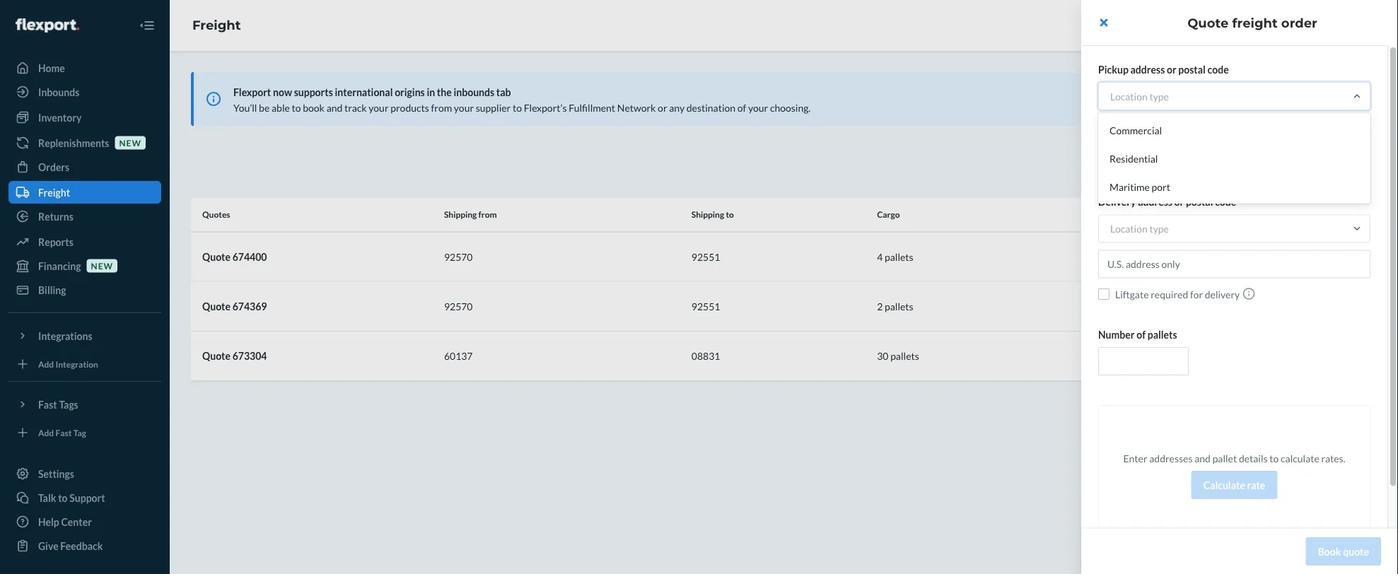 Task type: describe. For each thing, give the bounding box(es) containing it.
calculate
[[1203, 479, 1245, 491]]

code for delivery address or postal code
[[1215, 196, 1236, 208]]

calculate rate
[[1203, 479, 1265, 491]]

U.S. address only text field
[[1098, 117, 1371, 146]]

number of pallets
[[1098, 329, 1177, 341]]

code for pickup address or postal code
[[1208, 63, 1229, 75]]

enter addresses and pallet details to calculate rates.
[[1123, 452, 1346, 464]]

help center button
[[1360, 251, 1388, 323]]

book quote button
[[1306, 537, 1381, 566]]

calculate rate button
[[1191, 471, 1277, 499]]

2 location type from the top
[[1110, 223, 1169, 235]]

quote
[[1188, 15, 1229, 30]]

for for pickup
[[1190, 156, 1203, 168]]

U.S. address only text field
[[1098, 250, 1371, 278]]

freight
[[1232, 15, 1278, 30]]

residential
[[1110, 152, 1158, 164]]

details
[[1239, 452, 1268, 464]]

maritime
[[1110, 181, 1150, 193]]

book quote
[[1318, 546, 1369, 558]]

rates.
[[1321, 452, 1346, 464]]

order
[[1281, 15, 1317, 30]]

2 location from the top
[[1110, 223, 1148, 235]]

quote
[[1343, 546, 1369, 558]]

liftgate required for delivery
[[1115, 288, 1240, 300]]

1 location type from the top
[[1110, 90, 1169, 102]]

and
[[1195, 452, 1211, 464]]

rate
[[1247, 479, 1265, 491]]

center
[[1367, 261, 1380, 290]]



Task type: vqa. For each thing, say whether or not it's contained in the screenshot.
Commercial
yes



Task type: locate. For each thing, give the bounding box(es) containing it.
1 vertical spatial code
[[1215, 196, 1236, 208]]

1 vertical spatial address
[[1138, 196, 1172, 208]]

address for pickup
[[1130, 63, 1165, 75]]

delivery
[[1205, 288, 1240, 300]]

code down quote
[[1208, 63, 1229, 75]]

address down 'port'
[[1138, 196, 1172, 208]]

pickup
[[1098, 63, 1129, 75]]

maritime port
[[1110, 181, 1170, 193]]

delivery
[[1098, 196, 1136, 208]]

pickup
[[1205, 156, 1234, 168]]

0 vertical spatial type
[[1150, 90, 1169, 102]]

or
[[1167, 63, 1177, 75], [1174, 196, 1184, 208]]

None number field
[[1098, 347, 1189, 376]]

calculate
[[1281, 452, 1320, 464]]

postal for delivery address or postal code
[[1186, 196, 1213, 208]]

commercial
[[1110, 124, 1162, 136]]

0 vertical spatial or
[[1167, 63, 1177, 75]]

liftgate required for pickup
[[1115, 156, 1234, 168]]

1 vertical spatial location type
[[1110, 223, 1169, 235]]

for for delivery
[[1190, 288, 1203, 300]]

for
[[1190, 156, 1203, 168], [1190, 288, 1203, 300]]

or for pickup
[[1167, 63, 1177, 75]]

0 vertical spatial location
[[1110, 90, 1148, 102]]

location down pickup
[[1110, 90, 1148, 102]]

code down pickup
[[1215, 196, 1236, 208]]

liftgate up number of pallets
[[1115, 288, 1149, 300]]

liftgate for liftgate required for pickup
[[1115, 156, 1149, 168]]

required up 'port'
[[1151, 156, 1188, 168]]

0 vertical spatial location type
[[1110, 90, 1169, 102]]

1 required from the top
[[1151, 156, 1188, 168]]

type down pickup address or postal code
[[1150, 90, 1169, 102]]

location
[[1110, 90, 1148, 102], [1110, 223, 1148, 235]]

to
[[1270, 452, 1279, 464]]

1 for from the top
[[1190, 156, 1203, 168]]

or right pickup
[[1167, 63, 1177, 75]]

0 vertical spatial address
[[1130, 63, 1165, 75]]

None checkbox
[[1098, 156, 1110, 167], [1098, 288, 1110, 300], [1098, 156, 1110, 167], [1098, 288, 1110, 300]]

0 vertical spatial for
[[1190, 156, 1203, 168]]

address
[[1130, 63, 1165, 75], [1138, 196, 1172, 208]]

location type up commercial at right
[[1110, 90, 1169, 102]]

number
[[1098, 329, 1135, 341]]

for left pickup
[[1190, 156, 1203, 168]]

enter
[[1123, 452, 1147, 464]]

1 vertical spatial or
[[1174, 196, 1184, 208]]

0 vertical spatial required
[[1151, 156, 1188, 168]]

1 type from the top
[[1150, 90, 1169, 102]]

quote freight order
[[1188, 15, 1317, 30]]

liftgate for liftgate required for delivery
[[1115, 288, 1149, 300]]

2 required from the top
[[1151, 288, 1188, 300]]

or down the liftgate required for pickup
[[1174, 196, 1184, 208]]

2 type from the top
[[1150, 223, 1169, 235]]

location type down delivery
[[1110, 223, 1169, 235]]

1 vertical spatial location
[[1110, 223, 1148, 235]]

0 vertical spatial code
[[1208, 63, 1229, 75]]

type down delivery address or postal code
[[1150, 223, 1169, 235]]

port
[[1152, 181, 1170, 193]]

2 liftgate from the top
[[1115, 288, 1149, 300]]

required for pickup
[[1151, 156, 1188, 168]]

address right pickup
[[1130, 63, 1165, 75]]

code
[[1208, 63, 1229, 75], [1215, 196, 1236, 208]]

addresses
[[1149, 452, 1193, 464]]

liftgate up maritime
[[1115, 156, 1149, 168]]

1 vertical spatial type
[[1150, 223, 1169, 235]]

1 vertical spatial liftgate
[[1115, 288, 1149, 300]]

or for delivery
[[1174, 196, 1184, 208]]

liftgate
[[1115, 156, 1149, 168], [1115, 288, 1149, 300]]

of
[[1137, 329, 1146, 341]]

type
[[1150, 90, 1169, 102], [1150, 223, 1169, 235]]

1 vertical spatial required
[[1151, 288, 1188, 300]]

help
[[1367, 293, 1380, 313]]

postal down quote
[[1178, 63, 1206, 75]]

pallet
[[1213, 452, 1237, 464]]

required up pallets on the bottom right of page
[[1151, 288, 1188, 300]]

pickup address or postal code
[[1098, 63, 1229, 75]]

required for delivery
[[1151, 288, 1188, 300]]

for left delivery at the right bottom of the page
[[1190, 288, 1203, 300]]

1 location from the top
[[1110, 90, 1148, 102]]

address for delivery
[[1138, 196, 1172, 208]]

2 for from the top
[[1190, 288, 1203, 300]]

0 vertical spatial postal
[[1178, 63, 1206, 75]]

postal down pickup
[[1186, 196, 1213, 208]]

postal for pickup address or postal code
[[1178, 63, 1206, 75]]

book
[[1318, 546, 1341, 558]]

delivery address or postal code
[[1098, 196, 1236, 208]]

location type
[[1110, 90, 1169, 102], [1110, 223, 1169, 235]]

postal
[[1178, 63, 1206, 75], [1186, 196, 1213, 208]]

1 vertical spatial for
[[1190, 288, 1203, 300]]

help center
[[1367, 261, 1380, 313]]

1 liftgate from the top
[[1115, 156, 1149, 168]]

0 vertical spatial liftgate
[[1115, 156, 1149, 168]]

close image
[[1100, 17, 1108, 28]]

location down delivery
[[1110, 223, 1148, 235]]

1 vertical spatial postal
[[1186, 196, 1213, 208]]

pallets
[[1148, 329, 1177, 341]]

required
[[1151, 156, 1188, 168], [1151, 288, 1188, 300]]



